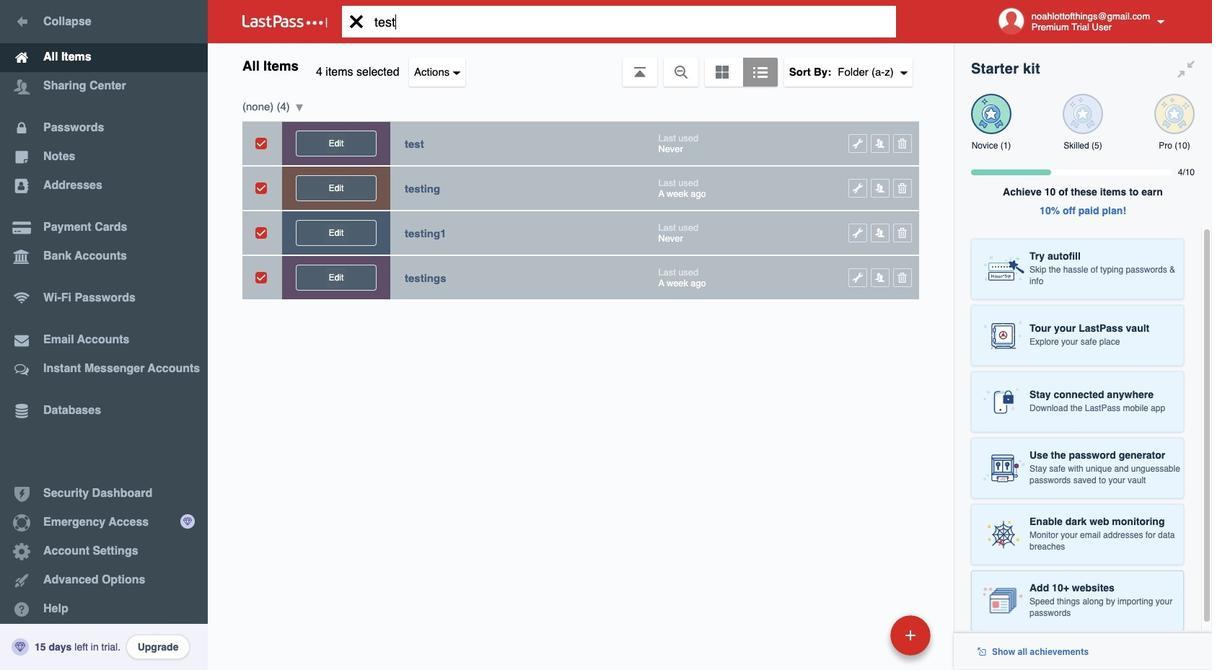 Task type: vqa. For each thing, say whether or not it's contained in the screenshot.
Main Content 'main content' on the top of page
no



Task type: describe. For each thing, give the bounding box(es) containing it.
lastpass image
[[242, 15, 328, 28]]

search my vault text field
[[342, 6, 919, 38]]

vault options navigation
[[208, 43, 954, 87]]



Task type: locate. For each thing, give the bounding box(es) containing it.
main navigation navigation
[[0, 0, 208, 670]]

new item element
[[791, 615, 936, 656]]

Search search field
[[342, 6, 919, 38]]

new item navigation
[[791, 611, 940, 670]]

clear search image
[[342, 6, 371, 38]]



